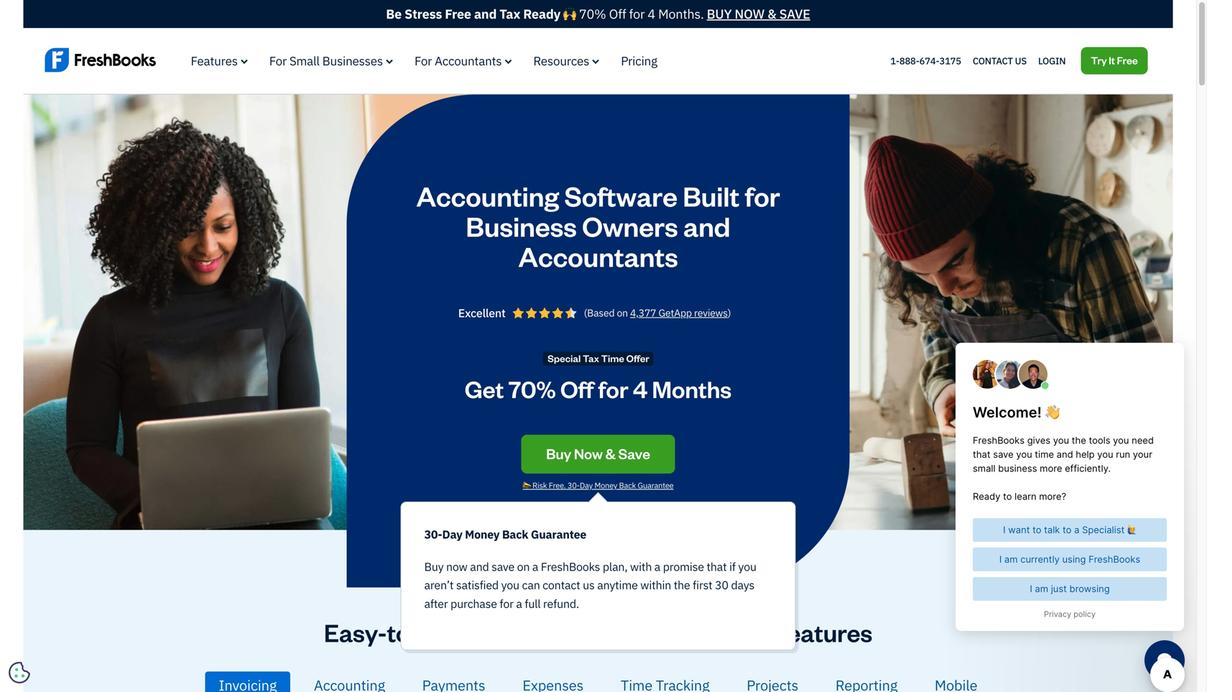 Task type: locate. For each thing, give the bounding box(es) containing it.
features
[[191, 53, 238, 69], [775, 616, 873, 649]]

money up save at the bottom left of the page
[[465, 527, 500, 542]]

accounting
[[417, 178, 559, 213], [467, 616, 596, 649]]

off down campaign label image
[[561, 374, 594, 404]]

4
[[648, 5, 656, 22], [633, 374, 648, 404]]

owners
[[582, 208, 678, 243]]

& right now at the bottom left of the page
[[606, 444, 616, 463]]

contact
[[543, 578, 581, 593]]

1 horizontal spatial you
[[739, 559, 757, 574]]

buy left now at the bottom left of the page
[[547, 444, 572, 463]]

674-
[[920, 55, 940, 67]]

resources
[[534, 53, 590, 69]]

for left the "full"
[[500, 596, 514, 611]]

off
[[610, 5, 627, 22], [561, 374, 594, 404]]

accountants
[[435, 53, 502, 69], [519, 238, 679, 274]]

back up save at the bottom left of the page
[[502, 527, 529, 542]]

try
[[1092, 53, 1108, 67]]

for for for accountants
[[415, 53, 432, 69]]

back
[[619, 480, 636, 491], [502, 527, 529, 542]]

buy inside buy now and save on a freshbooks plan, with a promise that if you aren't satisfied you can contact us anytime within the first 30 days after purchase for a full refund.
[[425, 559, 444, 574]]

1 horizontal spatial off
[[610, 5, 627, 22]]

and
[[474, 5, 497, 22], [684, 208, 731, 243], [470, 559, 489, 574]]

buy for buy now & save
[[547, 444, 572, 463]]

1 vertical spatial buy
[[425, 559, 444, 574]]

0 vertical spatial accounting
[[417, 178, 559, 213]]

1 horizontal spatial for
[[415, 53, 432, 69]]

0 horizontal spatial money
[[465, 527, 500, 542]]

1 vertical spatial you
[[502, 578, 520, 593]]

a left the "full"
[[516, 596, 523, 611]]

small
[[290, 53, 320, 69]]

for down 'stress'
[[415, 53, 432, 69]]

use
[[420, 616, 462, 649]]

for right the built
[[745, 178, 781, 213]]

1 horizontal spatial on
[[617, 306, 628, 320]]

1 vertical spatial and
[[684, 208, 731, 243]]

0 vertical spatial 30-
[[568, 480, 580, 491]]

0 horizontal spatial on
[[517, 559, 530, 574]]

0 horizontal spatial back
[[502, 527, 529, 542]]

free inside try it free 'link'
[[1118, 53, 1139, 67]]

easy-
[[324, 616, 387, 649]]

on left 4,377 at the top of page
[[617, 306, 628, 320]]

&
[[768, 5, 777, 22], [606, 444, 616, 463], [601, 616, 618, 649]]

a up "can"
[[533, 559, 539, 574]]

money down buy now & save link
[[595, 480, 618, 491]]

buy
[[707, 5, 732, 22]]

0 vertical spatial buy
[[547, 444, 572, 463]]

free
[[445, 5, 472, 22], [1118, 53, 1139, 67]]

70% right get
[[509, 374, 556, 404]]

🙌
[[564, 5, 577, 22]]

for
[[269, 53, 287, 69], [415, 53, 432, 69]]

campaign label image
[[543, 352, 654, 366]]

1 horizontal spatial day
[[580, 480, 593, 491]]

3175
[[940, 55, 962, 67]]

1 horizontal spatial money
[[595, 480, 618, 491]]

day up now
[[443, 527, 463, 542]]

day
[[580, 480, 593, 491], [443, 527, 463, 542]]

0 horizontal spatial for
[[269, 53, 287, 69]]

accountants down tax
[[435, 53, 502, 69]]

0 vertical spatial features
[[191, 53, 238, 69]]

months.
[[659, 5, 704, 22]]

0 vertical spatial off
[[610, 5, 627, 22]]

2 vertical spatial and
[[470, 559, 489, 574]]

buy up aren't
[[425, 559, 444, 574]]

for left the months.
[[630, 5, 645, 22]]

business
[[466, 208, 577, 243]]

1-888-674-3175
[[891, 55, 962, 67]]

star rating image
[[513, 308, 577, 319]]

4,377 getapp reviews link
[[631, 306, 728, 320]]

a
[[533, 559, 539, 574], [655, 559, 661, 574], [516, 596, 523, 611]]

free right the 'it'
[[1118, 53, 1139, 67]]

30
[[716, 578, 729, 593]]

accounting software built for business owners and accountants
[[417, 178, 781, 274]]

cookie preferences image
[[9, 662, 30, 684]]

save
[[492, 559, 515, 574]]

within
[[641, 578, 672, 593]]

4 left the months.
[[648, 5, 656, 22]]

off right 🙌
[[610, 5, 627, 22]]

0 horizontal spatial free
[[445, 5, 472, 22]]

on inside buy now and save on a freshbooks plan, with a promise that if you aren't satisfied you can contact us anytime within the first 30 days after purchase for a full refund.
[[517, 559, 530, 574]]

0 vertical spatial 70%
[[580, 5, 607, 22]]

buy for buy now and save on a freshbooks plan, with a promise that if you aren't satisfied you can contact us anytime within the first 30 days after purchase for a full refund.
[[425, 559, 444, 574]]

you down save at the bottom left of the page
[[502, 578, 520, 593]]

0 vertical spatial and
[[474, 5, 497, 22]]

free right 'stress'
[[445, 5, 472, 22]]

it
[[1110, 53, 1116, 67]]

1-888-674-3175 link
[[891, 55, 962, 67]]

0 horizontal spatial day
[[443, 527, 463, 542]]

1 horizontal spatial a
[[533, 559, 539, 574]]

0 horizontal spatial off
[[561, 374, 594, 404]]

& right now at the right top of the page
[[768, 5, 777, 22]]

1 for from the left
[[269, 53, 287, 69]]

0 vertical spatial back
[[619, 480, 636, 491]]

businesses
[[323, 53, 383, 69]]

1 vertical spatial on
[[517, 559, 530, 574]]

buy
[[547, 444, 572, 463], [425, 559, 444, 574]]

get 70% off for 4 months
[[465, 374, 732, 404]]

can
[[522, 578, 540, 593]]

freshbooks
[[541, 559, 601, 574]]

70% right 🙌
[[580, 5, 607, 22]]

1 horizontal spatial back
[[619, 480, 636, 491]]

1 horizontal spatial free
[[1118, 53, 1139, 67]]

for small businesses
[[269, 53, 383, 69]]

0 vertical spatial 4
[[648, 5, 656, 22]]

2 for from the left
[[415, 53, 432, 69]]

for
[[630, 5, 645, 22], [745, 178, 781, 213], [599, 374, 629, 404], [500, 596, 514, 611]]

0 vertical spatial guarantee
[[638, 480, 674, 491]]

you right "if"
[[739, 559, 757, 574]]

guarantee up freshbooks
[[531, 527, 587, 542]]

)
[[728, 306, 731, 320]]

for left 'small'
[[269, 53, 287, 69]]

satisfied
[[457, 578, 499, 593]]

1 horizontal spatial features
[[775, 616, 873, 649]]

70%
[[580, 5, 607, 22], [509, 374, 556, 404]]

anytime
[[598, 578, 638, 593]]

1 vertical spatial accountants
[[519, 238, 679, 274]]

30- right free.
[[568, 480, 580, 491]]

aren't
[[425, 578, 454, 593]]

& down anytime
[[601, 616, 618, 649]]

day right free.
[[580, 480, 593, 491]]

1 vertical spatial guarantee
[[531, 527, 587, 542]]

0 horizontal spatial a
[[516, 596, 523, 611]]

1 vertical spatial features
[[775, 616, 873, 649]]

0 vertical spatial free
[[445, 5, 472, 22]]

on
[[617, 306, 628, 320], [517, 559, 530, 574]]

try it free link
[[1082, 47, 1149, 75]]

1 vertical spatial 4
[[633, 374, 648, 404]]

back down 'save'
[[619, 480, 636, 491]]

30-
[[568, 480, 580, 491], [425, 527, 443, 542]]

money
[[595, 480, 618, 491], [465, 527, 500, 542]]

features link
[[191, 53, 248, 69]]

1 vertical spatial 70%
[[509, 374, 556, 404]]

30- up aren't
[[425, 527, 443, 542]]

(based on 4,377 getapp reviews )
[[584, 306, 731, 320]]

1 horizontal spatial accountants
[[519, 238, 679, 274]]

1-
[[891, 55, 900, 67]]

0 horizontal spatial features
[[191, 53, 238, 69]]

contact us link
[[973, 52, 1027, 70]]

1 vertical spatial &
[[606, 444, 616, 463]]

on up "can"
[[517, 559, 530, 574]]

1 vertical spatial 30-
[[425, 527, 443, 542]]

cookie consent banner dialog
[[11, 516, 226, 682]]

guarantee
[[638, 480, 674, 491], [531, 527, 587, 542]]

accountants up (based
[[519, 238, 679, 274]]

1 vertical spatial accounting
[[467, 616, 596, 649]]

us
[[583, 578, 595, 593]]

0 vertical spatial accountants
[[435, 53, 502, 69]]

1 horizontal spatial guarantee
[[638, 480, 674, 491]]

0 horizontal spatial buy
[[425, 559, 444, 574]]

0 vertical spatial on
[[617, 306, 628, 320]]

purchase
[[451, 596, 497, 611]]

4 down campaign label image
[[633, 374, 648, 404]]

1 vertical spatial free
[[1118, 53, 1139, 67]]

a right with
[[655, 559, 661, 574]]

guarantee down 'save'
[[638, 480, 674, 491]]

and inside buy now and save on a freshbooks plan, with a promise that if you aren't satisfied you can contact us anytime within the first 30 days after purchase for a full refund.
[[470, 559, 489, 574]]

1 vertical spatial day
[[443, 527, 463, 542]]

1 horizontal spatial buy
[[547, 444, 572, 463]]

you
[[739, 559, 757, 574], [502, 578, 520, 593]]

resources link
[[534, 53, 600, 69]]

for small businesses link
[[269, 53, 393, 69]]



Task type: vqa. For each thing, say whether or not it's contained in the screenshot.
Features
yes



Task type: describe. For each thing, give the bounding box(es) containing it.
for inside buy now and save on a freshbooks plan, with a promise that if you aren't satisfied you can contact us anytime within the first 30 days after purchase for a full refund.
[[500, 596, 514, 611]]

buy now & save
[[547, 444, 651, 463]]

login link
[[1039, 52, 1067, 70]]

risk
[[533, 480, 547, 491]]

buy now and save on a freshbooks plan, with a promise that if you aren't satisfied you can contact us anytime within the first 30 days after purchase for a full refund.
[[425, 559, 757, 611]]

refund.
[[544, 596, 580, 611]]

save
[[619, 444, 651, 463]]

first
[[693, 578, 713, 593]]

built
[[683, 178, 740, 213]]

us
[[1016, 55, 1027, 67]]

4,377
[[631, 306, 657, 320]]

that
[[707, 559, 727, 574]]

0 horizontal spatial 30-
[[425, 527, 443, 542]]

plan,
[[603, 559, 628, 574]]

buy now & save link
[[707, 5, 811, 22]]

1 vertical spatial back
[[502, 527, 529, 542]]

the
[[674, 578, 691, 593]]

ready
[[524, 5, 561, 22]]

be stress free and tax ready 🙌 70% off for 4 months. buy now & save
[[386, 5, 811, 22]]

888-
[[900, 55, 920, 67]]

save
[[780, 5, 811, 22]]

📣 risk free. 30-day money back guarantee
[[523, 480, 674, 491]]

contact
[[973, 55, 1014, 67]]

0 vertical spatial day
[[580, 480, 593, 491]]

stress
[[405, 5, 442, 22]]

free.
[[549, 480, 566, 491]]

for down campaign label image
[[599, 374, 629, 404]]

software
[[565, 178, 678, 213]]

accounting inside 'accounting software built for business owners and accountants'
[[417, 178, 559, 213]]

accountants inside 'accounting software built for business owners and accountants'
[[519, 238, 679, 274]]

0 vertical spatial &
[[768, 5, 777, 22]]

try it free
[[1092, 53, 1139, 67]]

freshbooks logo image
[[45, 47, 156, 74]]

📣 risk free. 30-day money back guarantee link
[[517, 480, 680, 502]]

free for stress
[[445, 5, 472, 22]]

0 vertical spatial you
[[739, 559, 757, 574]]

0 horizontal spatial guarantee
[[531, 527, 587, 542]]

for accountants
[[415, 53, 502, 69]]

guarantee inside 📣 risk free. 30-day money back guarantee link
[[638, 480, 674, 491]]

now
[[447, 559, 468, 574]]

and inside 'accounting software built for business owners and accountants'
[[684, 208, 731, 243]]

bookkeeping
[[623, 616, 770, 649]]

0 horizontal spatial accountants
[[435, 53, 502, 69]]

now
[[574, 444, 603, 463]]

reviews
[[695, 306, 728, 320]]

1 vertical spatial off
[[561, 374, 594, 404]]

days
[[732, 578, 755, 593]]

0 horizontal spatial you
[[502, 578, 520, 593]]

excellent
[[459, 306, 506, 321]]

free for it
[[1118, 53, 1139, 67]]

login
[[1039, 55, 1067, 67]]

1 vertical spatial money
[[465, 527, 500, 542]]

contact us
[[973, 55, 1027, 67]]

pricing
[[621, 53, 658, 69]]

1 horizontal spatial 30-
[[568, 480, 580, 491]]

2 vertical spatial &
[[601, 616, 618, 649]]

now
[[735, 5, 765, 22]]

promise
[[663, 559, 705, 574]]

get
[[465, 374, 504, 404]]

full
[[525, 596, 541, 611]]

30-day money back guarantee
[[425, 527, 587, 542]]

0 vertical spatial money
[[595, 480, 618, 491]]

months
[[652, 374, 732, 404]]

buy now & save link
[[522, 435, 676, 474]]

1 horizontal spatial 70%
[[580, 5, 607, 22]]

for for for small businesses
[[269, 53, 287, 69]]

be
[[386, 5, 402, 22]]

for inside 'accounting software built for business owners and accountants'
[[745, 178, 781, 213]]

0 horizontal spatial 70%
[[509, 374, 556, 404]]

if
[[730, 559, 736, 574]]

for accountants link
[[415, 53, 512, 69]]

easy-to-use accounting & bookkeeping features
[[324, 616, 873, 649]]

to-
[[387, 616, 420, 649]]

with
[[631, 559, 652, 574]]

📣
[[523, 480, 531, 491]]

tax
[[500, 5, 521, 22]]

pricing link
[[621, 53, 658, 69]]

2 horizontal spatial a
[[655, 559, 661, 574]]

(based
[[584, 306, 615, 320]]

getapp
[[659, 306, 692, 320]]

after
[[425, 596, 448, 611]]



